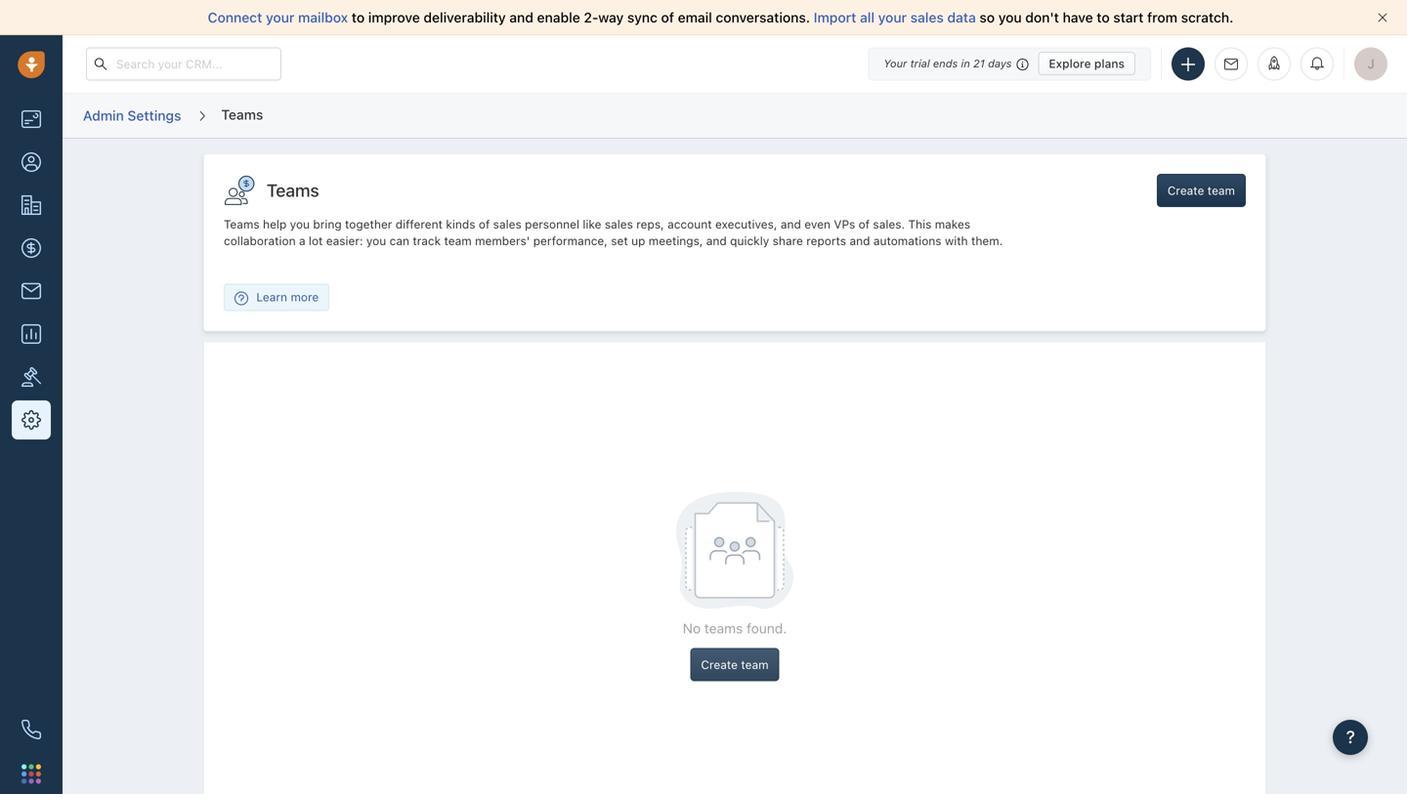 Task type: vqa. For each thing, say whether or not it's contained in the screenshot.
first Title from the bottom
no



Task type: locate. For each thing, give the bounding box(es) containing it.
1 vertical spatial create team button
[[690, 648, 779, 681]]

you down together
[[366, 234, 386, 248]]

1 horizontal spatial you
[[366, 234, 386, 248]]

sales up members'
[[493, 217, 522, 231]]

create team
[[1167, 184, 1235, 197], [701, 658, 769, 672]]

sales.
[[873, 217, 905, 231]]

email
[[678, 9, 712, 25]]

teams inside teams help you bring together different kinds of sales personnel like sales reps, account executives, and even vps of sales. this makes collaboration a lot easier: you can track team members' performance, set up meetings, and quickly share reports and automations with them.
[[224, 217, 260, 231]]

2 your from the left
[[878, 9, 907, 25]]

sales left data
[[910, 9, 944, 25]]

of
[[661, 9, 674, 25], [479, 217, 490, 231], [858, 217, 870, 231]]

and up the share
[[781, 217, 801, 231]]

2 horizontal spatial you
[[998, 9, 1022, 25]]

and
[[509, 9, 533, 25], [781, 217, 801, 231], [706, 234, 727, 248], [850, 234, 870, 248]]

vps
[[834, 217, 855, 231]]

team inside teams help you bring together different kinds of sales personnel like sales reps, account executives, and even vps of sales. this makes collaboration a lot easier: you can track team members' performance, set up meetings, and quickly share reports and automations with them.
[[444, 234, 472, 248]]

together
[[345, 217, 392, 231]]

1 horizontal spatial create team button
[[1157, 174, 1246, 207]]

teams
[[704, 620, 743, 636]]

personnel
[[525, 217, 579, 231]]

0 horizontal spatial sales
[[493, 217, 522, 231]]

all
[[860, 9, 875, 25]]

teams
[[221, 106, 263, 122], [267, 180, 319, 201], [224, 217, 260, 231]]

mailbox
[[298, 9, 348, 25]]

you right the so
[[998, 9, 1022, 25]]

phone element
[[12, 710, 51, 749]]

of right "vps"
[[858, 217, 870, 231]]

of right sync
[[661, 9, 674, 25]]

trial
[[910, 57, 930, 70]]

0 horizontal spatial to
[[352, 9, 365, 25]]

freshworks switcher image
[[21, 764, 41, 784]]

0 vertical spatial create team
[[1167, 184, 1235, 197]]

so
[[979, 9, 995, 25]]

to right mailbox
[[352, 9, 365, 25]]

0 horizontal spatial create team
[[701, 658, 769, 672]]

collaboration
[[224, 234, 296, 248]]

team
[[1207, 184, 1235, 197], [444, 234, 472, 248], [741, 658, 769, 672]]

plans
[[1094, 57, 1125, 70]]

different
[[395, 217, 443, 231]]

create team for leftmost "create team" button
[[701, 658, 769, 672]]

your left mailbox
[[266, 9, 294, 25]]

1 vertical spatial create
[[701, 658, 738, 672]]

even
[[804, 217, 831, 231]]

to left start
[[1097, 9, 1110, 25]]

1 vertical spatial team
[[444, 234, 472, 248]]

sales up set
[[605, 217, 633, 231]]

scratch.
[[1181, 9, 1234, 25]]

1 horizontal spatial create team
[[1167, 184, 1235, 197]]

1 horizontal spatial to
[[1097, 9, 1110, 25]]

more
[[291, 290, 319, 304]]

your
[[884, 57, 907, 70]]

members'
[[475, 234, 530, 248]]

2 vertical spatial teams
[[224, 217, 260, 231]]

track
[[413, 234, 441, 248]]

your
[[266, 9, 294, 25], [878, 9, 907, 25]]

a
[[299, 234, 305, 248]]

close image
[[1378, 13, 1387, 22]]

1 vertical spatial create team
[[701, 658, 769, 672]]

bring
[[313, 217, 342, 231]]

teams up collaboration at the top
[[224, 217, 260, 231]]

teams up help
[[267, 180, 319, 201]]

sales
[[910, 9, 944, 25], [493, 217, 522, 231], [605, 217, 633, 231]]

makes
[[935, 217, 970, 231]]

can
[[389, 234, 409, 248]]

21
[[973, 57, 985, 70]]

2 vertical spatial team
[[741, 658, 769, 672]]

1 horizontal spatial sales
[[605, 217, 633, 231]]

create
[[1167, 184, 1204, 197], [701, 658, 738, 672]]

2 to from the left
[[1097, 9, 1110, 25]]

admin
[[83, 107, 124, 123]]

phone image
[[21, 720, 41, 740]]

no
[[683, 620, 701, 636]]

0 horizontal spatial create
[[701, 658, 738, 672]]

0 vertical spatial create team button
[[1157, 174, 1246, 207]]

way
[[598, 9, 624, 25]]

0 vertical spatial team
[[1207, 184, 1235, 197]]

of right kinds
[[479, 217, 490, 231]]

properties image
[[21, 367, 41, 387]]

reports
[[806, 234, 846, 248]]

connect your mailbox to improve deliverability and enable 2-way sync of email conversations. import all your sales data so you don't have to start from scratch.
[[208, 9, 1234, 25]]

1 to from the left
[[352, 9, 365, 25]]

days
[[988, 57, 1012, 70]]

you up 'a'
[[290, 217, 310, 231]]

with
[[945, 234, 968, 248]]

1 horizontal spatial your
[[878, 9, 907, 25]]

admin settings
[[83, 107, 181, 123]]

import all your sales data link
[[814, 9, 979, 25]]

enable
[[537, 9, 580, 25]]

set
[[611, 234, 628, 248]]

you
[[998, 9, 1022, 25], [290, 217, 310, 231], [366, 234, 386, 248]]

0 horizontal spatial team
[[444, 234, 472, 248]]

data
[[947, 9, 976, 25]]

0 vertical spatial create
[[1167, 184, 1204, 197]]

sync
[[627, 9, 658, 25]]

0 horizontal spatial your
[[266, 9, 294, 25]]

1 vertical spatial you
[[290, 217, 310, 231]]

0 vertical spatial teams
[[221, 106, 263, 122]]

your right "all"
[[878, 9, 907, 25]]

have
[[1063, 9, 1093, 25]]

teams down search your crm... text field
[[221, 106, 263, 122]]

create team button
[[1157, 174, 1246, 207], [690, 648, 779, 681]]

2 horizontal spatial sales
[[910, 9, 944, 25]]

to
[[352, 9, 365, 25], [1097, 9, 1110, 25]]

meetings,
[[649, 234, 703, 248]]



Task type: describe. For each thing, give the bounding box(es) containing it.
help
[[263, 217, 287, 231]]

admin settings link
[[82, 100, 182, 131]]

explore plans
[[1049, 57, 1125, 70]]

no teams found.
[[683, 620, 787, 636]]

deliverability
[[424, 9, 506, 25]]

easier:
[[326, 234, 363, 248]]

1 horizontal spatial of
[[661, 9, 674, 25]]

up
[[631, 234, 645, 248]]

and down "vps"
[[850, 234, 870, 248]]

learn
[[256, 290, 287, 304]]

conversations.
[[716, 9, 810, 25]]

reps,
[[636, 217, 664, 231]]

teams help you bring together different kinds of sales personnel like sales reps, account executives, and even vps of sales. this makes collaboration a lot easier: you can track team members' performance, set up meetings, and quickly share reports and automations with them.
[[224, 217, 1003, 248]]

1 horizontal spatial create
[[1167, 184, 1204, 197]]

lot
[[309, 234, 323, 248]]

1 vertical spatial teams
[[267, 180, 319, 201]]

2 horizontal spatial team
[[1207, 184, 1235, 197]]

0 horizontal spatial you
[[290, 217, 310, 231]]

from
[[1147, 9, 1177, 25]]

0 horizontal spatial create team button
[[690, 648, 779, 681]]

explore
[[1049, 57, 1091, 70]]

create team for the top "create team" button
[[1167, 184, 1235, 197]]

connect your mailbox link
[[208, 9, 352, 25]]

and left enable
[[509, 9, 533, 25]]

automations
[[873, 234, 941, 248]]

found.
[[747, 620, 787, 636]]

learn more link
[[225, 289, 329, 306]]

start
[[1113, 9, 1144, 25]]

in
[[961, 57, 970, 70]]

like
[[583, 217, 601, 231]]

share
[[773, 234, 803, 248]]

what's new image
[[1267, 56, 1281, 70]]

1 your from the left
[[266, 9, 294, 25]]

don't
[[1025, 9, 1059, 25]]

0 horizontal spatial of
[[479, 217, 490, 231]]

performance,
[[533, 234, 608, 248]]

2 vertical spatial you
[[366, 234, 386, 248]]

2 horizontal spatial of
[[858, 217, 870, 231]]

learn more
[[256, 290, 319, 304]]

your trial ends in 21 days
[[884, 57, 1012, 70]]

send email image
[[1224, 58, 1238, 71]]

Search your CRM... text field
[[86, 47, 281, 81]]

this
[[908, 217, 932, 231]]

2-
[[584, 9, 598, 25]]

and down account on the top of the page
[[706, 234, 727, 248]]

connect
[[208, 9, 262, 25]]

improve
[[368, 9, 420, 25]]

settings
[[127, 107, 181, 123]]

quickly
[[730, 234, 769, 248]]

explore plans link
[[1038, 52, 1135, 75]]

import
[[814, 9, 856, 25]]

account
[[667, 217, 712, 231]]

1 horizontal spatial team
[[741, 658, 769, 672]]

0 vertical spatial you
[[998, 9, 1022, 25]]

them.
[[971, 234, 1003, 248]]

ends
[[933, 57, 958, 70]]

executives,
[[715, 217, 777, 231]]

kinds
[[446, 217, 475, 231]]



